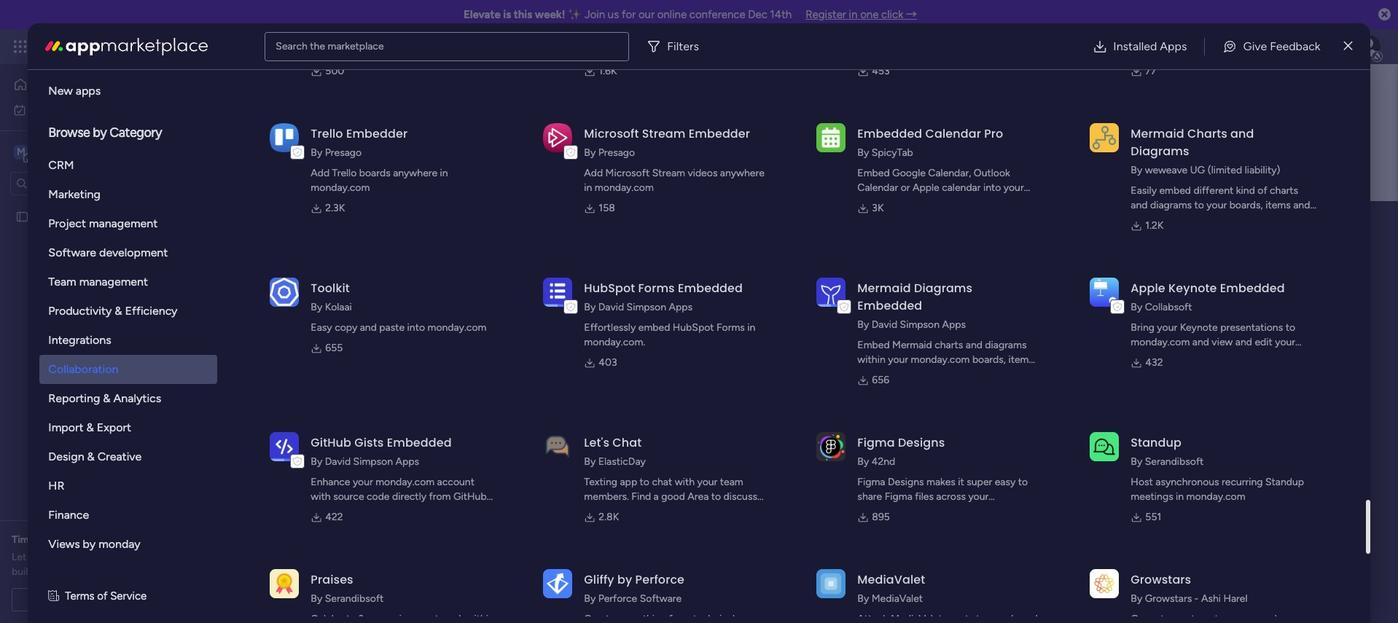 Task type: describe. For each thing, give the bounding box(es) containing it.
1.2k
[[1146, 219, 1164, 232]]

search the marketplace
[[276, 40, 384, 52]]

recent boards
[[275, 294, 351, 308]]

gists inside enhance your monday.com account with source code directly from github gists embedded!
[[311, 505, 334, 518]]

boards inside add trello boards anywhere in monday.com
[[359, 167, 391, 179]]

calendar inside embed google calendar, outlook calendar or apple calendar into your items, boards and widgets
[[858, 182, 899, 194]]

easy
[[311, 322, 332, 334]]

to inside easily embed different kind of charts and diagrams to your boards, items and workdocs!
[[1195, 199, 1205, 211]]

asynchronous
[[1156, 476, 1220, 489]]

export
[[97, 421, 131, 435]]

895
[[872, 511, 890, 524]]

an
[[53, 534, 65, 546]]

your up area at the bottom of the page
[[697, 476, 718, 489]]

by inside apple keynote embedded by collabsoft
[[1131, 301, 1143, 314]]

0 vertical spatial mediavalet
[[858, 572, 926, 588]]

effortlessly embed hubspot forms in monday.com.
[[584, 322, 756, 349]]

m
[[17, 145, 25, 158]]

0 vertical spatial monday
[[65, 38, 115, 55]]

creative
[[98, 450, 142, 464]]

your inside easily embed different kind of charts and diagrams to your boards, items and workdocs!
[[1207, 199, 1227, 211]]

1 horizontal spatial with
[[584, 505, 604, 518]]

0 horizontal spatial into
[[407, 322, 425, 334]]

browse
[[48, 125, 90, 141]]

to right area at the bottom of the page
[[712, 491, 721, 503]]

in inside host asynchronous recurring standup meetings in monday.com
[[1176, 491, 1184, 503]]

simpson for gists
[[353, 456, 393, 468]]

keynote inside bring your keynote presentations to monday.com and view and edit your slides without leaving monday!
[[1180, 322, 1218, 334]]

mediavalet inside mediavalet by mediavalet
[[872, 593, 923, 605]]

and up 'monday!'
[[1236, 336, 1253, 349]]

the
[[310, 40, 325, 52]]

0 vertical spatial our
[[639, 8, 655, 21]]

and up 655
[[309, 329, 326, 341]]

microsoft inside add microsoft stream videos anywhere in monday.com
[[606, 167, 650, 179]]

mermaid inside embed mermaid charts and diagrams within your monday.com boards, item views, dashboards & workdocs.
[[893, 339, 932, 351]]

boards inside embed google calendar, outlook calendar or apple calendar into your items, boards and widgets
[[888, 196, 920, 209]]

by inside hubspot forms embedded by david simpson apps
[[584, 301, 596, 314]]

3k
[[872, 202, 884, 214]]

1.6k
[[599, 65, 617, 77]]

project
[[48, 217, 86, 230]]

growstars by growstars - ashi harel
[[1131, 572, 1248, 605]]

apps for mermaid diagrams embedded
[[942, 319, 966, 331]]

toolkit by kolaai
[[311, 280, 352, 314]]

charts inside easily embed different kind of charts and diagrams to your boards, items and workdocs!
[[1270, 184, 1299, 197]]

embedded for hubspot forms embedded
[[678, 280, 743, 297]]

host
[[1131, 476, 1153, 489]]

apps image
[[1239, 39, 1254, 54]]

ashi
[[1202, 593, 1221, 605]]

kind
[[1237, 184, 1256, 197]]

a inside button
[[93, 594, 98, 606]]

embedded inside "embedded calendar pro by spicytab"
[[858, 125, 923, 142]]

productivity & efficiency
[[48, 304, 178, 318]]

by inside toolkit by kolaai
[[311, 301, 323, 314]]

crm
[[48, 158, 74, 172]]

workspace selection element
[[14, 143, 122, 162]]

leaving
[[1197, 351, 1230, 363]]

2.3k
[[325, 202, 345, 214]]

installed
[[1114, 39, 1158, 53]]

members.
[[584, 491, 629, 503]]

github inside enhance your monday.com account with source code directly from github gists embedded!
[[454, 491, 487, 503]]

trello embedder by presago
[[311, 125, 408, 159]]

filters
[[667, 39, 699, 53]]

1 horizontal spatial this
[[514, 8, 533, 21]]

0 horizontal spatial boards
[[275, 329, 306, 341]]

texting app to chat with your team members.  find a good area to discuss with your team
[[584, 476, 758, 518]]

elasticday
[[598, 456, 646, 468]]

microsoft stream embedder by presago
[[584, 125, 750, 159]]

2 vertical spatial figma
[[885, 491, 913, 503]]

discuss
[[724, 491, 758, 503]]

and inside embed google calendar, outlook calendar or apple calendar into your items, boards and widgets
[[922, 196, 939, 209]]

bring
[[1131, 322, 1155, 334]]

gliffy
[[584, 572, 615, 588]]

in inside add trello boards anywhere in monday.com
[[440, 167, 448, 179]]

mermaid charts and diagrams by weweave ug (limited liability)
[[1131, 125, 1281, 176]]

apps for hubspot forms embedded
[[669, 301, 693, 314]]

embed for mermaid diagrams embedded
[[858, 339, 890, 351]]

directly
[[392, 491, 427, 503]]

select product image
[[13, 39, 28, 54]]

register in one click →
[[806, 8, 917, 21]]

(limited
[[1208, 164, 1243, 176]]

ug
[[1191, 164, 1206, 176]]

0 vertical spatial growstars
[[1131, 572, 1192, 588]]

schedule a meeting
[[48, 594, 138, 606]]

github inside github gists embedded by david simpson apps
[[311, 435, 351, 451]]

by for perforce
[[618, 572, 632, 588]]

your right edit at the bottom right
[[1276, 336, 1296, 349]]

diagrams inside easily embed different kind of charts and diagrams to your boards, items and workdocs!
[[1151, 199, 1192, 211]]

to inside bring your keynote presentations to monday.com and view and edit your slides without leaving monday!
[[1286, 322, 1296, 334]]

test list box
[[0, 201, 186, 426]]

time
[[12, 534, 35, 546]]

hubspot inside the 'effortlessly embed hubspot forms in monday.com.'
[[673, 322, 714, 334]]

embedded for github gists embedded
[[387, 435, 452, 451]]

embed google calendar, outlook calendar or apple calendar into your items, boards and widgets
[[858, 167, 1024, 209]]

1 vertical spatial perforce
[[598, 593, 638, 605]]

conference
[[690, 8, 746, 21]]

anywhere inside add trello boards anywhere in monday.com
[[393, 167, 438, 179]]

add for trello
[[311, 167, 330, 179]]

team
[[48, 275, 76, 289]]

your inside enhance your monday.com account with source code directly from github gists embedded!
[[353, 476, 373, 489]]

diagrams inside mermaid diagrams embedded by david simpson apps
[[914, 280, 973, 297]]

monday.com right paste
[[428, 322, 487, 334]]

serandibsoft for standup
[[1145, 456, 1204, 468]]

trello inside trello embedder by presago
[[311, 125, 343, 142]]

embedder inside microsoft stream embedder by presago
[[689, 125, 750, 142]]

to up "find"
[[640, 476, 650, 489]]

let
[[12, 551, 26, 564]]

home
[[34, 78, 61, 90]]

organization.
[[858, 505, 917, 518]]

0 vertical spatial management
[[147, 38, 227, 55]]

search everything image
[[1275, 39, 1289, 54]]

add to favorites image
[[942, 361, 957, 376]]

by inside mermaid diagrams embedded by david simpson apps
[[858, 319, 869, 331]]

easy copy and paste into monday.com
[[311, 322, 487, 334]]

meetings
[[1131, 491, 1174, 503]]

monday.com inside enhance your monday.com account with source code directly from github gists embedded!
[[376, 476, 435, 489]]

recently
[[436, 329, 473, 341]]

effortlessly
[[584, 322, 636, 334]]

boards, inside easily embed different kind of charts and diagrams to your boards, items and workdocs!
[[1230, 199, 1264, 211]]

installed apps
[[1114, 39, 1188, 53]]

share
[[858, 491, 883, 503]]

team management
[[48, 275, 148, 289]]

158
[[599, 202, 615, 214]]

your inside figma designs makes it super easy to share figma files across your organization.
[[969, 491, 989, 503]]

diagrams inside mermaid charts and diagrams by weweave ug (limited liability)
[[1131, 143, 1190, 160]]

app
[[620, 476, 637, 489]]

0 horizontal spatial boards
[[315, 294, 351, 308]]

my work
[[32, 103, 71, 116]]

reporting & analytics
[[48, 392, 161, 405]]

my work button
[[9, 98, 157, 121]]

good
[[662, 491, 685, 503]]

apps for github gists embedded
[[396, 456, 419, 468]]

by inside praises by serandibsoft
[[311, 593, 323, 605]]

apple inside apple keynote embedded by collabsoft
[[1131, 280, 1166, 297]]

you
[[384, 329, 401, 341]]

embed for forms
[[639, 322, 670, 334]]

elevate is this week! ✨ join us for our online conference dec 14th
[[464, 8, 792, 21]]

home button
[[9, 73, 157, 96]]

calendar
[[942, 182, 981, 194]]

items
[[1266, 199, 1291, 211]]

0 vertical spatial dashboards
[[328, 329, 381, 341]]

into inside embed google calendar, outlook calendar or apple calendar into your items, boards and widgets
[[984, 182, 1001, 194]]

development
[[99, 246, 168, 260]]

monday.com inside embed mermaid charts and diagrams within your monday.com boards, item views, dashboards & workdocs.
[[911, 354, 970, 366]]

public board image
[[15, 210, 29, 224]]

monday.com inside add trello boards anywhere in monday.com
[[311, 182, 370, 194]]

0 vertical spatial for
[[622, 8, 636, 21]]

efficiency
[[125, 304, 178, 318]]

new apps
[[48, 84, 101, 98]]

texting
[[584, 476, 618, 489]]

spicytab
[[872, 147, 914, 159]]

and right copy
[[360, 322, 377, 334]]

forms inside hubspot forms embedded by david simpson apps
[[638, 280, 675, 297]]

and down easily
[[1131, 199, 1148, 211]]

keynote inside apple keynote embedded by collabsoft
[[1169, 280, 1217, 297]]

hubspot forms embedded by david simpson apps
[[584, 280, 743, 314]]

by inside mediavalet by mediavalet
[[858, 593, 869, 605]]

recent
[[275, 294, 312, 308]]

marketplace
[[328, 40, 384, 52]]

and right 'items'
[[1294, 199, 1311, 211]]

code
[[367, 491, 390, 503]]

1 vertical spatial monday
[[99, 537, 141, 551]]

& for creative
[[87, 450, 95, 464]]

presago inside microsoft stream embedder by presago
[[598, 147, 635, 159]]

meeting
[[100, 594, 138, 606]]

forms inside the 'effortlessly embed hubspot forms in monday.com.'
[[717, 322, 745, 334]]

monday.com inside host asynchronous recurring standup meetings in monday.com
[[1187, 491, 1246, 503]]

0 horizontal spatial team
[[630, 505, 653, 518]]

standup inside host asynchronous recurring standup meetings in monday.com
[[1266, 476, 1305, 489]]

toolkit
[[311, 280, 350, 297]]

2.8k
[[599, 511, 619, 524]]

1 vertical spatial review
[[83, 551, 113, 564]]

brad klo image
[[1358, 35, 1381, 58]]

& inside embed mermaid charts and diagrams within your monday.com boards, item views, dashboards & workdocs.
[[944, 368, 951, 381]]

presago inside trello embedder by presago
[[325, 147, 362, 159]]

trello inside add trello boards anywhere in monday.com
[[332, 167, 357, 179]]

0 horizontal spatial this
[[486, 329, 503, 341]]

slides
[[1131, 351, 1157, 363]]

workspace image
[[14, 144, 28, 160]]

& for efficiency
[[115, 304, 122, 318]]

what
[[116, 551, 138, 564]]

0 vertical spatial review
[[100, 534, 132, 546]]

calendar inside "embedded calendar pro by spicytab"
[[926, 125, 981, 142]]

integrations
[[48, 333, 111, 347]]

terms
[[65, 590, 94, 603]]

workdocs!
[[1131, 214, 1179, 226]]

monday.com inside bring your keynote presentations to monday.com and view and edit your slides without leaving monday!
[[1131, 336, 1190, 349]]

within
[[858, 354, 886, 366]]

designs for figma designs by 42nd
[[898, 435, 945, 451]]



Task type: locate. For each thing, give the bounding box(es) containing it.
by inside let's chat by elasticday
[[584, 456, 596, 468]]

work up the "home" button at the top left
[[118, 38, 144, 55]]

boards down trello embedder by presago
[[359, 167, 391, 179]]

easily embed different kind of charts and diagrams to your boards, items and workdocs!
[[1131, 184, 1311, 226]]

1 horizontal spatial standup
[[1266, 476, 1305, 489]]

0 vertical spatial simpson
[[627, 301, 667, 314]]

& right design
[[87, 450, 95, 464]]

presago up 158
[[598, 147, 635, 159]]

service
[[110, 590, 147, 603]]

your inside embed google calendar, outlook calendar or apple calendar into your items, boards and widgets
[[1004, 182, 1024, 194]]

standup right recurring
[[1266, 476, 1305, 489]]

calendar up calendar, on the right top
[[926, 125, 981, 142]]

figma for figma designs makes it super easy to share figma files across your organization.
[[858, 476, 886, 489]]

1 embedder from the left
[[346, 125, 408, 142]]

1 horizontal spatial serandibsoft
[[1145, 456, 1204, 468]]

terms of use image
[[48, 588, 59, 605]]

0 horizontal spatial dashboards
[[328, 329, 381, 341]]

dec
[[748, 8, 768, 21]]

or
[[901, 182, 910, 194]]

review up "what"
[[100, 534, 132, 546]]

monday.com.
[[584, 336, 646, 349]]

1 vertical spatial into
[[407, 322, 425, 334]]

copy
[[335, 322, 358, 334]]

None field
[[360, 208, 1340, 239]]

embedded!
[[337, 505, 390, 518]]

simpson for forms
[[627, 301, 667, 314]]

embed
[[858, 167, 890, 179], [858, 339, 890, 351]]

your down "collabsoft"
[[1158, 322, 1178, 334]]

with down enhance
[[311, 491, 331, 503]]

apps right notifications image on the right
[[1160, 39, 1188, 53]]

gists up code
[[355, 435, 384, 451]]

team down "find"
[[630, 505, 653, 518]]

diagrams inside embed mermaid charts and diagrams within your monday.com boards, item views, dashboards & workdocs.
[[985, 339, 1027, 351]]

calendar
[[926, 125, 981, 142], [858, 182, 899, 194]]

1 horizontal spatial embedder
[[689, 125, 750, 142]]

1 horizontal spatial forms
[[717, 322, 745, 334]]

by inside microsoft stream embedder by presago
[[584, 147, 596, 159]]

design & creative
[[48, 450, 142, 464]]

0 horizontal spatial charts
[[935, 339, 964, 351]]

0 horizontal spatial gists
[[311, 505, 334, 518]]

gliffy by perforce by perforce software
[[584, 572, 685, 605]]

pro
[[985, 125, 1004, 142]]

2 presago from the left
[[598, 147, 635, 159]]

your right within
[[888, 354, 909, 366]]

your down different on the top right of the page
[[1207, 199, 1227, 211]]

apple
[[913, 182, 940, 194], [1131, 280, 1166, 297]]

boards down or
[[888, 196, 920, 209]]

1 horizontal spatial boards,
[[1230, 199, 1264, 211]]

with down members.
[[584, 505, 604, 518]]

simpson up code
[[353, 456, 393, 468]]

mermaid up weweave
[[1131, 125, 1185, 142]]

import & export
[[48, 421, 131, 435]]

in inside add microsoft stream videos anywhere in monday.com
[[584, 182, 592, 194]]

0 horizontal spatial boards,
[[973, 354, 1006, 366]]

week!
[[535, 8, 566, 21]]

monday!
[[1232, 351, 1272, 363]]

1 horizontal spatial embed
[[1160, 184, 1192, 197]]

to right presentations
[[1286, 322, 1296, 334]]

david up enhance
[[325, 456, 351, 468]]

0 vertical spatial david
[[598, 301, 624, 314]]

embedded for mermaid diagrams embedded
[[858, 298, 923, 314]]

& left export
[[86, 421, 94, 435]]

microsoft up 158
[[606, 167, 650, 179]]

apple up "collabsoft"
[[1131, 280, 1166, 297]]

keynote up view on the right of page
[[1180, 322, 1218, 334]]

monday.com up directly
[[376, 476, 435, 489]]

embed
[[1160, 184, 1192, 197], [639, 322, 670, 334]]

your down outlook
[[1004, 182, 1024, 194]]

apple right or
[[913, 182, 940, 194]]

microsoft inside microsoft stream embedder by presago
[[584, 125, 639, 142]]

your
[[1004, 182, 1024, 194], [1207, 199, 1227, 211], [1158, 322, 1178, 334], [1276, 336, 1296, 349], [888, 354, 909, 366], [353, 476, 373, 489], [697, 476, 718, 489], [969, 491, 989, 503], [607, 505, 627, 518]]

0 horizontal spatial diagrams
[[985, 339, 1027, 351]]

1 vertical spatial dashboards
[[889, 368, 941, 381]]

by for category
[[93, 125, 107, 141]]

our up so on the bottom of the page
[[29, 551, 44, 564]]

0 vertical spatial forms
[[638, 280, 675, 297]]

→
[[906, 8, 917, 21]]

for right us
[[622, 8, 636, 21]]

0 vertical spatial workspace
[[62, 145, 120, 159]]

from
[[429, 491, 451, 503]]

makes
[[927, 476, 956, 489]]

mermaid inside mermaid charts and diagrams by weweave ug (limited liability)
[[1131, 125, 1185, 142]]

growstars down 551
[[1131, 572, 1192, 588]]

0 vertical spatial embed
[[1160, 184, 1192, 197]]

and inside mermaid charts and diagrams by weweave ug (limited liability)
[[1231, 125, 1255, 142]]

by inside growstars by growstars - ashi harel
[[1131, 593, 1143, 605]]

into right paste
[[407, 322, 425, 334]]

2 add from the left
[[584, 167, 603, 179]]

perforce right gliffy
[[636, 572, 685, 588]]

apple inside embed google calendar, outlook calendar or apple calendar into your items, boards and widgets
[[913, 182, 940, 194]]

1 horizontal spatial boards
[[359, 167, 391, 179]]

0 vertical spatial perforce
[[636, 572, 685, 588]]

& left workdocs.
[[944, 368, 951, 381]]

1 vertical spatial diagrams
[[985, 339, 1027, 351]]

it
[[958, 476, 965, 489]]

dashboards left add to favorites image
[[889, 368, 941, 381]]

1 vertical spatial gists
[[311, 505, 334, 518]]

charts
[[1270, 184, 1299, 197], [935, 339, 964, 351]]

1 vertical spatial software
[[640, 593, 682, 605]]

1 horizontal spatial david
[[598, 301, 624, 314]]

join
[[585, 8, 605, 21]]

work
[[118, 38, 144, 55], [49, 103, 71, 116]]

0 horizontal spatial a
[[93, 594, 98, 606]]

monday.com down recurring
[[1187, 491, 1246, 503]]

figma up share
[[858, 476, 886, 489]]

and up leaving
[[1193, 336, 1210, 349]]

2 embed from the top
[[858, 339, 890, 351]]

monday up charge
[[99, 537, 141, 551]]

1 vertical spatial stream
[[652, 167, 685, 179]]

to down different on the top right of the page
[[1195, 199, 1205, 211]]

embed inside easily embed different kind of charts and diagrams to your boards, items and workdocs!
[[1160, 184, 1192, 197]]

growstars left -
[[1145, 593, 1192, 605]]

apps inside hubspot forms embedded by david simpson apps
[[669, 301, 693, 314]]

add up 2.3k
[[311, 167, 330, 179]]

our left online
[[639, 8, 655, 21]]

0 horizontal spatial embedder
[[346, 125, 408, 142]]

designs up files
[[888, 476, 924, 489]]

mermaid for mermaid charts and diagrams
[[1131, 125, 1185, 142]]

boards up easy
[[315, 294, 351, 308]]

apps inside mermaid diagrams embedded by david simpson apps
[[942, 319, 966, 331]]

simpson for diagrams
[[900, 319, 940, 331]]

1 horizontal spatial simpson
[[627, 301, 667, 314]]

your down members.
[[607, 505, 627, 518]]

by inside github gists embedded by david simpson apps
[[311, 456, 323, 468]]

trello down trello embedder by presago
[[332, 167, 357, 179]]

1 vertical spatial simpson
[[900, 319, 940, 331]]

see
[[255, 40, 272, 53]]

standup by serandibsoft
[[1131, 435, 1204, 468]]

embedder inside trello embedder by presago
[[346, 125, 408, 142]]

0 vertical spatial a
[[654, 491, 659, 503]]

hubspot up 'effortlessly'
[[584, 280, 635, 297]]

this right is
[[514, 8, 533, 21]]

and inside embed mermaid charts and diagrams within your monday.com boards, item views, dashboards & workdocs.
[[966, 339, 983, 351]]

stream inside add microsoft stream videos anywhere in monday.com
[[652, 167, 685, 179]]

in
[[849, 8, 858, 21], [440, 167, 448, 179], [584, 182, 592, 194], [748, 322, 756, 334], [476, 329, 484, 341], [1176, 491, 1184, 503]]

403
[[599, 357, 617, 369]]

work down the "new"
[[49, 103, 71, 116]]

collabsoft
[[1145, 301, 1193, 314]]

management for team management
[[79, 275, 148, 289]]

Search in workspace field
[[31, 175, 122, 192]]

of inside easily embed different kind of charts and diagrams to your boards, items and workdocs!
[[1258, 184, 1268, 197]]

dashboards inside embed mermaid charts and diagrams within your monday.com boards, item views, dashboards & workdocs.
[[889, 368, 941, 381]]

embed inside embed mermaid charts and diagrams within your monday.com boards, item views, dashboards & workdocs.
[[858, 339, 890, 351]]

figma for figma designs by 42nd
[[858, 435, 895, 451]]

with up good
[[675, 476, 695, 489]]

1 vertical spatial david
[[872, 319, 898, 331]]

add trello boards anywhere in monday.com
[[311, 167, 448, 194]]

embed down weweave
[[1160, 184, 1192, 197]]

in inside the 'effortlessly embed hubspot forms in monday.com.'
[[748, 322, 756, 334]]

0 horizontal spatial simpson
[[353, 456, 393, 468]]

embedded for apple keynote embedded
[[1221, 280, 1285, 297]]

1 vertical spatial boards
[[315, 294, 351, 308]]

2 vertical spatial simpson
[[353, 456, 393, 468]]

notifications image
[[1143, 39, 1157, 54]]

growstars
[[1131, 572, 1192, 588], [1145, 593, 1192, 605]]

your inside embed mermaid charts and diagrams within your monday.com boards, item views, dashboards & workdocs.
[[888, 354, 909, 366]]

stream inside microsoft stream embedder by presago
[[642, 125, 686, 142]]

your down super
[[969, 491, 989, 503]]

gists down source
[[311, 505, 334, 518]]

0 vertical spatial this
[[514, 8, 533, 21]]

widgets
[[942, 196, 980, 209]]

work for monday
[[118, 38, 144, 55]]

0 horizontal spatial workspace
[[62, 145, 120, 159]]

github
[[311, 435, 351, 451], [454, 491, 487, 503]]

and right charts
[[1231, 125, 1255, 142]]

0 horizontal spatial work
[[49, 103, 71, 116]]

mermaid for mermaid diagrams embedded
[[858, 280, 911, 297]]

embedded up the 'effortlessly embed hubspot forms in monday.com.'
[[678, 280, 743, 297]]

apps inside "button"
[[1160, 39, 1188, 53]]

by inside mermaid charts and diagrams by weweave ug (limited liability)
[[1131, 164, 1143, 176]]

by inside trello embedder by presago
[[311, 147, 323, 159]]

management for project management
[[89, 217, 158, 230]]

1 horizontal spatial team
[[720, 476, 744, 489]]

1 vertical spatial calendar
[[858, 182, 899, 194]]

0 vertical spatial hubspot
[[584, 280, 635, 297]]

0 vertical spatial team
[[720, 476, 744, 489]]

to inside figma designs makes it super easy to share figma files across your organization.
[[1019, 476, 1028, 489]]

1 horizontal spatial software
[[640, 593, 682, 605]]

stream down microsoft stream embedder by presago
[[652, 167, 685, 179]]

embed inside embed google calendar, outlook calendar or apple calendar into your items, boards and widgets
[[858, 167, 890, 179]]

1 horizontal spatial diagrams
[[1131, 143, 1190, 160]]

hubspot inside hubspot forms embedded by david simpson apps
[[584, 280, 635, 297]]

of inside the time for an expert review let our experts review what you've built so far. free of charge
[[87, 566, 97, 578]]

1 horizontal spatial hubspot
[[673, 322, 714, 334]]

for left an
[[37, 534, 51, 546]]

add for microsoft
[[584, 167, 603, 179]]

apps up the 'effortlessly embed hubspot forms in monday.com.'
[[669, 301, 693, 314]]

0 vertical spatial stream
[[642, 125, 686, 142]]

apps marketplace image
[[45, 38, 208, 55]]

give feedback link
[[1212, 32, 1333, 61]]

standup up host
[[1131, 435, 1182, 451]]

monday.com inside add microsoft stream videos anywhere in monday.com
[[595, 182, 654, 194]]

with for let's chat
[[675, 476, 695, 489]]

find
[[632, 491, 651, 503]]

2 vertical spatial mermaid
[[893, 339, 932, 351]]

monday.com up workdocs.
[[911, 354, 970, 366]]

dashboards up 655
[[328, 329, 381, 341]]

add inside add trello boards anywhere in monday.com
[[311, 167, 330, 179]]

perforce
[[636, 572, 685, 588], [598, 593, 638, 605]]

david inside hubspot forms embedded by david simpson apps
[[598, 301, 624, 314]]

gists inside github gists embedded by david simpson apps
[[355, 435, 384, 451]]

embed inside the 'effortlessly embed hubspot forms in monday.com.'
[[639, 322, 670, 334]]

simpson inside github gists embedded by david simpson apps
[[353, 456, 393, 468]]

embedded up account
[[387, 435, 452, 451]]

2 anywhere from the left
[[720, 167, 765, 179]]

easily
[[1131, 184, 1157, 197]]

online
[[658, 8, 687, 21]]

a inside texting app to chat with your team members.  find a good area to discuss with your team
[[654, 491, 659, 503]]

app logo image
[[270, 123, 299, 152], [817, 123, 846, 152], [1090, 123, 1120, 152], [544, 123, 573, 152], [270, 278, 299, 307], [544, 278, 573, 307], [817, 278, 846, 307], [1090, 278, 1120, 307], [270, 432, 299, 461], [544, 432, 573, 461], [817, 432, 846, 461], [1090, 432, 1120, 461], [270, 569, 299, 599], [544, 569, 573, 599], [817, 569, 846, 599], [1090, 569, 1120, 599]]

1 vertical spatial microsoft
[[606, 167, 650, 179]]

1 horizontal spatial boards
[[888, 196, 920, 209]]

656
[[872, 374, 890, 386]]

hr
[[48, 479, 64, 493]]

0 vertical spatial software
[[48, 246, 96, 260]]

edit
[[1255, 336, 1273, 349]]

one
[[861, 8, 879, 21]]

standup
[[1131, 435, 1182, 451], [1266, 476, 1305, 489]]

team up discuss
[[720, 476, 744, 489]]

0 vertical spatial diagrams
[[1151, 199, 1192, 211]]

apps
[[76, 84, 101, 98]]

0 horizontal spatial our
[[29, 551, 44, 564]]

github up enhance
[[311, 435, 351, 451]]

david for mermaid
[[872, 319, 898, 331]]

boards,
[[1230, 199, 1264, 211], [973, 354, 1006, 366]]

our inside the time for an expert review let our experts review what you've built so far. free of charge
[[29, 551, 44, 564]]

dapulse x slim image
[[1344, 38, 1353, 55]]

expert
[[67, 534, 98, 546]]

1 horizontal spatial add
[[584, 167, 603, 179]]

by for monday
[[83, 537, 96, 551]]

my
[[32, 103, 46, 116]]

embedded inside github gists embedded by david simpson apps
[[387, 435, 452, 451]]

boards, down kind
[[1230, 199, 1264, 211]]

1 horizontal spatial gists
[[355, 435, 384, 451]]

apps inside github gists embedded by david simpson apps
[[396, 456, 419, 468]]

apple keynote embedded by collabsoft
[[1131, 280, 1285, 314]]

into down outlook
[[984, 182, 1001, 194]]

by inside "embedded calendar pro by spicytab"
[[858, 147, 869, 159]]

1 horizontal spatial workspace
[[505, 329, 555, 341]]

let's chat by elasticday
[[584, 435, 646, 468]]

give feedback button
[[1212, 32, 1333, 61]]

github down account
[[454, 491, 487, 503]]

0 horizontal spatial diagrams
[[914, 280, 973, 297]]

with inside enhance your monday.com account with source code directly from github gists embedded!
[[311, 491, 331, 503]]

0 vertical spatial apple
[[913, 182, 940, 194]]

0 horizontal spatial add
[[311, 167, 330, 179]]

2 vertical spatial of
[[97, 590, 108, 603]]

1 horizontal spatial diagrams
[[1151, 199, 1192, 211]]

designs inside figma designs makes it super easy to share figma files across your organization.
[[888, 476, 924, 489]]

diagrams up the item
[[985, 339, 1027, 351]]

0 vertical spatial boards
[[359, 167, 391, 179]]

calendar up items,
[[858, 182, 899, 194]]

0 vertical spatial embed
[[858, 167, 890, 179]]

invite members image
[[1207, 39, 1221, 54]]

0 vertical spatial gists
[[355, 435, 384, 451]]

liability)
[[1245, 164, 1281, 176]]

1 vertical spatial diagrams
[[914, 280, 973, 297]]

presentations
[[1221, 322, 1284, 334]]

team
[[720, 476, 744, 489], [630, 505, 653, 518]]

stream
[[642, 125, 686, 142], [652, 167, 685, 179]]

1 presago from the left
[[325, 147, 362, 159]]

option
[[0, 203, 186, 206]]

work for my
[[49, 103, 71, 116]]

and up workdocs.
[[966, 339, 983, 351]]

boards, inside embed mermaid charts and diagrams within your monday.com boards, item views, dashboards & workdocs.
[[973, 354, 1006, 366]]

dashboards
[[328, 329, 381, 341], [889, 368, 941, 381]]

1 horizontal spatial charts
[[1270, 184, 1299, 197]]

plans
[[275, 40, 299, 53]]

serandibsoft for praises
[[325, 593, 384, 605]]

anywhere inside add microsoft stream videos anywhere in monday.com
[[720, 167, 765, 179]]

embedded up presentations
[[1221, 280, 1285, 297]]

embed for embedded calendar pro
[[858, 167, 890, 179]]

0 vertical spatial diagrams
[[1131, 143, 1190, 160]]

with for github gists embedded
[[311, 491, 331, 503]]

1 horizontal spatial of
[[97, 590, 108, 603]]

embedded inside apple keynote embedded by collabsoft
[[1221, 280, 1285, 297]]

0 vertical spatial by
[[93, 125, 107, 141]]

for
[[622, 8, 636, 21], [37, 534, 51, 546]]

figma up organization.
[[885, 491, 913, 503]]

terms of service
[[65, 590, 147, 603]]

filters button
[[641, 32, 711, 61]]

david inside mermaid diagrams embedded by david simpson apps
[[872, 319, 898, 331]]

presago
[[325, 147, 362, 159], [598, 147, 635, 159]]

this
[[514, 8, 533, 21], [486, 329, 503, 341]]

simpson up embed mermaid charts and diagrams within your monday.com boards, item views, dashboards & workdocs.
[[900, 319, 940, 331]]

simpson up the 'effortlessly embed hubspot forms in monday.com.'
[[627, 301, 667, 314]]

figma inside figma designs by 42nd
[[858, 435, 895, 451]]

0 vertical spatial designs
[[898, 435, 945, 451]]

& for export
[[86, 421, 94, 435]]

& for analytics
[[103, 392, 111, 405]]

1 vertical spatial boards
[[275, 329, 306, 341]]

add inside add microsoft stream videos anywhere in monday.com
[[584, 167, 603, 179]]

weweave
[[1145, 164, 1188, 176]]

2 vertical spatial management
[[79, 275, 148, 289]]

diagrams up workdocs!
[[1151, 199, 1192, 211]]

charts inside embed mermaid charts and diagrams within your monday.com boards, item views, dashboards & workdocs.
[[935, 339, 964, 351]]

1 vertical spatial mediavalet
[[872, 593, 923, 605]]

microsoft down 1.6k
[[584, 125, 639, 142]]

apps up embed mermaid charts and diagrams within your monday.com boards, item views, dashboards & workdocs.
[[942, 319, 966, 331]]

across
[[937, 491, 966, 503]]

charts up 'items'
[[1270, 184, 1299, 197]]

files
[[915, 491, 934, 503]]

account
[[437, 476, 475, 489]]

david
[[598, 301, 624, 314], [872, 319, 898, 331], [325, 456, 351, 468]]

1 vertical spatial this
[[486, 329, 503, 341]]

help image
[[1307, 39, 1321, 54]]

1 horizontal spatial a
[[654, 491, 659, 503]]

schedule
[[48, 594, 90, 606]]

standup inside standup by serandibsoft
[[1131, 435, 1182, 451]]

1 vertical spatial growstars
[[1145, 593, 1192, 605]]

1 vertical spatial our
[[29, 551, 44, 564]]

david up 'effortlessly'
[[598, 301, 624, 314]]

& left efficiency
[[115, 304, 122, 318]]

by inside standup by serandibsoft
[[1131, 456, 1143, 468]]

elevate
[[464, 8, 501, 21]]

embed for charts
[[1160, 184, 1192, 197]]

david for github
[[325, 456, 351, 468]]

experts
[[46, 551, 81, 564]]

by inside gliffy by perforce by perforce software
[[584, 593, 596, 605]]

charts up add to favorites image
[[935, 339, 964, 351]]

david inside github gists embedded by david simpson apps
[[325, 456, 351, 468]]

workspace
[[62, 145, 120, 159], [505, 329, 555, 341]]

0 vertical spatial microsoft
[[584, 125, 639, 142]]

embed down spicytab
[[858, 167, 890, 179]]

0 horizontal spatial serandibsoft
[[325, 593, 384, 605]]

category
[[110, 125, 162, 141]]

0 vertical spatial boards,
[[1230, 199, 1264, 211]]

work inside 'button'
[[49, 103, 71, 116]]

1 anywhere from the left
[[393, 167, 438, 179]]

for inside the time for an expert review let our experts review what you've built so far. free of charge
[[37, 534, 51, 546]]

inbox image
[[1175, 39, 1189, 54]]

stream up add microsoft stream videos anywhere in monday.com
[[642, 125, 686, 142]]

1 horizontal spatial for
[[622, 8, 636, 21]]

david up within
[[872, 319, 898, 331]]

1 vertical spatial mermaid
[[858, 280, 911, 297]]

anywhere
[[393, 167, 438, 179], [720, 167, 765, 179]]

designs up makes
[[898, 435, 945, 451]]

by inside figma designs by 42nd
[[858, 456, 869, 468]]

monday work management
[[65, 38, 227, 55]]

serandibsoft inside praises by serandibsoft
[[325, 593, 384, 605]]

outlook
[[974, 167, 1011, 179]]

give feedback
[[1244, 39, 1321, 53]]

embedded up spicytab
[[858, 125, 923, 142]]

google
[[893, 167, 926, 179]]

by inside gliffy by perforce by perforce software
[[618, 572, 632, 588]]

1 embed from the top
[[858, 167, 890, 179]]

software inside gliffy by perforce by perforce software
[[640, 593, 682, 605]]

designs for figma designs makes it super easy to share figma files across your organization.
[[888, 476, 924, 489]]

2 embedder from the left
[[689, 125, 750, 142]]

serandibsoft inside standup by serandibsoft
[[1145, 456, 1204, 468]]

by right views
[[83, 537, 96, 551]]

0 vertical spatial keynote
[[1169, 280, 1217, 297]]

monday.com up 432
[[1131, 336, 1190, 349]]

0 horizontal spatial with
[[311, 491, 331, 503]]

0 vertical spatial serandibsoft
[[1145, 456, 1204, 468]]

by
[[311, 147, 323, 159], [584, 147, 596, 159], [858, 147, 869, 159], [1131, 164, 1143, 176], [311, 301, 323, 314], [584, 301, 596, 314], [1131, 301, 1143, 314], [858, 319, 869, 331], [311, 456, 323, 468], [584, 456, 596, 468], [858, 456, 869, 468], [1131, 456, 1143, 468], [311, 593, 323, 605], [584, 593, 596, 605], [858, 593, 869, 605], [1131, 593, 1143, 605]]

mermaid up within
[[858, 280, 911, 297]]

browse by category
[[48, 125, 162, 141]]

1 horizontal spatial dashboards
[[889, 368, 941, 381]]

management
[[147, 38, 227, 55], [89, 217, 158, 230], [79, 275, 148, 289]]

1 add from the left
[[311, 167, 330, 179]]

embedder up videos
[[689, 125, 750, 142]]

simpson inside mermaid diagrams embedded by david simpson apps
[[900, 319, 940, 331]]

2 vertical spatial david
[[325, 456, 351, 468]]

0 vertical spatial into
[[984, 182, 1001, 194]]

give
[[1244, 39, 1268, 53]]

monday.com up 2.3k
[[311, 182, 370, 194]]

main
[[34, 145, 59, 159]]

1 vertical spatial github
[[454, 491, 487, 503]]

trello down 500
[[311, 125, 343, 142]]

apps up directly
[[396, 456, 419, 468]]

monday up the "home" button at the top left
[[65, 38, 115, 55]]

-
[[1195, 593, 1199, 605]]

embed down hubspot forms embedded by david simpson apps
[[639, 322, 670, 334]]

david for hubspot
[[598, 301, 624, 314]]



Task type: vqa. For each thing, say whether or not it's contained in the screenshot.


